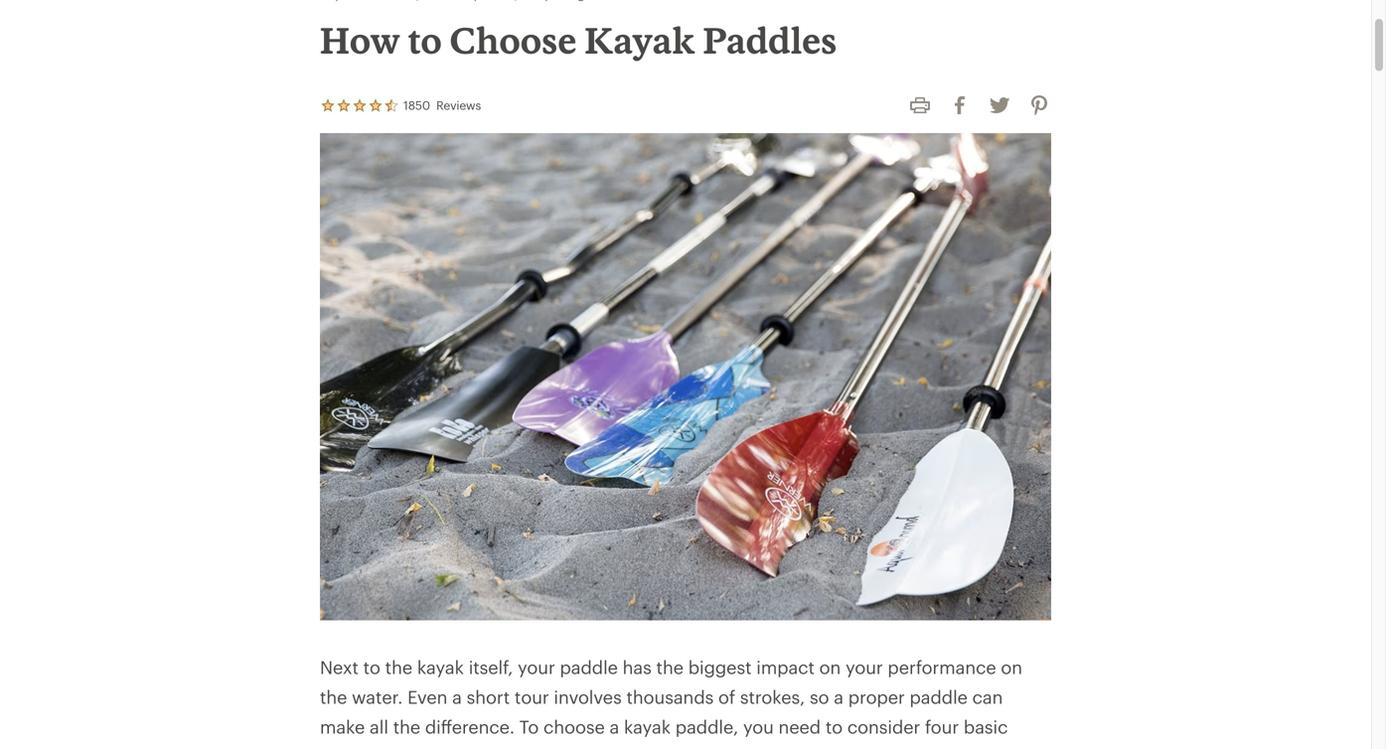 Task type: describe. For each thing, give the bounding box(es) containing it.
0 horizontal spatial a
[[453, 687, 462, 708]]

tour
[[515, 687, 549, 708]]

0 horizontal spatial paddle
[[560, 657, 618, 678]]

the right all
[[393, 717, 421, 738]]

next to the kayak itself, your paddle has the biggest impact on your performance on the water. even a short tour involves thousands of strokes, so a proper paddle can make all the difference. to choose a kayak paddle, you need to consider four basic ideas:
[[320, 657, 1023, 750]]

paddle,
[[676, 717, 739, 738]]

short
[[467, 687, 510, 708]]

kayak
[[585, 18, 696, 61]]

basic
[[964, 717, 1009, 738]]

ideas:
[[320, 747, 370, 750]]

all
[[370, 717, 389, 738]]

1 horizontal spatial paddle
[[910, 687, 968, 708]]

proper
[[849, 687, 905, 708]]

the up water.
[[385, 657, 413, 678]]

2 your from the left
[[846, 657, 884, 678]]

2 horizontal spatial a
[[834, 687, 844, 708]]

of
[[719, 687, 736, 708]]

six kayak paddles laying in the sand. image
[[320, 133, 1052, 621]]

four
[[926, 717, 960, 738]]

1850
[[404, 98, 430, 112]]

even
[[408, 687, 448, 708]]

can
[[973, 687, 1004, 708]]

to
[[520, 717, 539, 738]]

how to choose kayak paddles
[[320, 18, 838, 61]]

1 horizontal spatial a
[[610, 717, 620, 738]]

strokes,
[[741, 687, 806, 708]]

so
[[810, 687, 830, 708]]

water.
[[352, 687, 403, 708]]



Task type: locate. For each thing, give the bounding box(es) containing it.
on
[[820, 657, 841, 678], [1002, 657, 1023, 678]]

2 horizontal spatial to
[[826, 717, 843, 738]]

paddle
[[560, 657, 618, 678], [910, 687, 968, 708]]

to up water.
[[364, 657, 381, 678]]

1850 reviews
[[404, 98, 481, 112]]

on up can
[[1002, 657, 1023, 678]]

1 horizontal spatial kayak
[[624, 717, 671, 738]]

1 vertical spatial kayak
[[624, 717, 671, 738]]

you
[[744, 717, 774, 738]]

0 horizontal spatial your
[[518, 657, 556, 678]]

1 horizontal spatial to
[[408, 18, 442, 61]]

to for next
[[364, 657, 381, 678]]

a
[[453, 687, 462, 708], [834, 687, 844, 708], [610, 717, 620, 738]]

0 horizontal spatial kayak
[[417, 657, 464, 678]]

kayak
[[417, 657, 464, 678], [624, 717, 671, 738]]

to down the so
[[826, 717, 843, 738]]

to right how
[[408, 18, 442, 61]]

0 vertical spatial kayak
[[417, 657, 464, 678]]

0 vertical spatial paddle
[[560, 657, 618, 678]]

the down "next"
[[320, 687, 347, 708]]

your up proper
[[846, 657, 884, 678]]

impact
[[757, 657, 815, 678]]

paddle down the performance
[[910, 687, 968, 708]]

has
[[623, 657, 652, 678]]

how
[[320, 18, 401, 61]]

paddle up involves
[[560, 657, 618, 678]]

need
[[779, 717, 821, 738]]

1 horizontal spatial on
[[1002, 657, 1023, 678]]

kayak down thousands
[[624, 717, 671, 738]]

a right "even"
[[453, 687, 462, 708]]

reviews
[[437, 98, 481, 112]]

2 on from the left
[[1002, 657, 1023, 678]]

0 vertical spatial to
[[408, 18, 442, 61]]

your up tour
[[518, 657, 556, 678]]

to
[[408, 18, 442, 61], [364, 657, 381, 678], [826, 717, 843, 738]]

biggest
[[689, 657, 752, 678]]

itself,
[[469, 657, 513, 678]]

a right the so
[[834, 687, 844, 708]]

to for how
[[408, 18, 442, 61]]

on up the so
[[820, 657, 841, 678]]

0 horizontal spatial on
[[820, 657, 841, 678]]

difference.
[[425, 717, 515, 738]]

1 vertical spatial paddle
[[910, 687, 968, 708]]

the
[[385, 657, 413, 678], [657, 657, 684, 678], [320, 687, 347, 708], [393, 717, 421, 738]]

2 vertical spatial to
[[826, 717, 843, 738]]

make
[[320, 717, 365, 738]]

consider
[[848, 717, 921, 738]]

0 horizontal spatial to
[[364, 657, 381, 678]]

a down involves
[[610, 717, 620, 738]]

involves
[[554, 687, 622, 708]]

1 your from the left
[[518, 657, 556, 678]]

1 vertical spatial to
[[364, 657, 381, 678]]

the up thousands
[[657, 657, 684, 678]]

your
[[518, 657, 556, 678], [846, 657, 884, 678]]

performance
[[888, 657, 997, 678]]

choose
[[450, 18, 577, 61]]

1 horizontal spatial your
[[846, 657, 884, 678]]

paddles
[[703, 18, 838, 61]]

next
[[320, 657, 359, 678]]

kayak up "even"
[[417, 657, 464, 678]]

choose
[[544, 717, 605, 738]]

1 on from the left
[[820, 657, 841, 678]]

thousands
[[627, 687, 714, 708]]



Task type: vqa. For each thing, say whether or not it's contained in the screenshot.
short
yes



